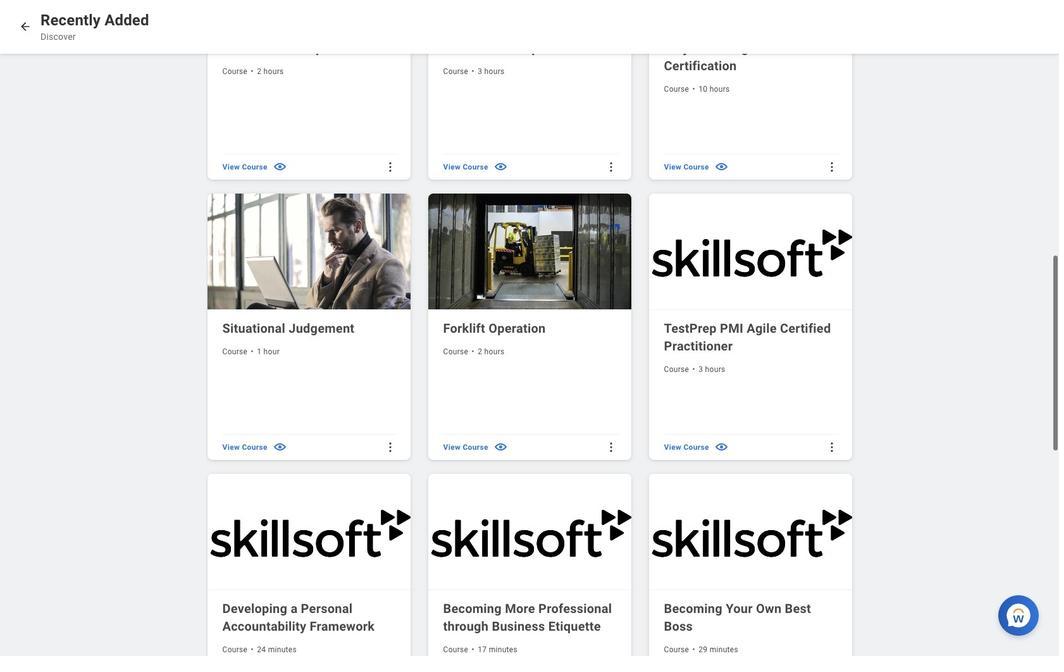 Task type: describe. For each thing, give the bounding box(es) containing it.
view for vibe leadership
[[443, 163, 461, 171]]

forklift operation link
[[443, 320, 619, 337]]

hours for management
[[710, 85, 730, 94]]

visible image for compliance
[[273, 160, 287, 174]]

becoming more professional through business etiquette link
[[443, 600, 619, 635]]

leadership
[[474, 40, 539, 56]]

forklift operation
[[443, 321, 546, 336]]

hours for pmi
[[706, 365, 726, 374]]

3 hours for pmi
[[699, 365, 726, 374]]

becoming your own best boss link
[[664, 600, 840, 635]]

vibe leadership link
[[443, 39, 619, 57]]

view course for project management internal certification
[[664, 163, 709, 171]]

1
[[257, 347, 262, 356]]

testprep pmi agile certified practitioner image
[[649, 194, 855, 310]]

view for forklift operation
[[443, 443, 461, 452]]

through
[[443, 619, 489, 634]]

hours for operation
[[485, 347, 505, 356]]

vibe
[[443, 40, 471, 56]]

situational
[[222, 321, 285, 336]]

2 for operation
[[478, 347, 483, 356]]

forklift
[[443, 321, 485, 336]]

etiquette
[[549, 619, 601, 634]]

3 for vibe
[[478, 67, 483, 76]]

minutes for business
[[489, 646, 518, 654]]

24 minutes
[[257, 646, 297, 654]]

related actions vertical image for eu product compliance
[[384, 161, 397, 173]]

practitioner
[[664, 339, 733, 354]]

accountability
[[222, 619, 307, 634]]

hours for leadership
[[485, 67, 505, 76]]

2 hours for product
[[257, 67, 284, 76]]

pmi
[[720, 321, 744, 336]]

10 hours
[[699, 85, 730, 94]]

product
[[242, 40, 287, 56]]

certified
[[780, 321, 831, 336]]

personal
[[301, 601, 353, 616]]

arrow left image
[[19, 20, 32, 33]]

minutes for framework
[[268, 646, 297, 654]]

view for situational judgement
[[222, 443, 240, 452]]

eu product compliance
[[222, 40, 358, 56]]

minutes for boss
[[710, 646, 739, 654]]

added
[[105, 11, 149, 29]]

17
[[478, 646, 487, 654]]

eu
[[222, 40, 238, 56]]

eu product compliance link
[[222, 39, 398, 57]]

developing
[[222, 601, 287, 616]]

operation
[[489, 321, 546, 336]]

eu product compliance image
[[207, 0, 413, 30]]

view course for eu product compliance
[[222, 163, 268, 171]]

view course for vibe leadership
[[443, 163, 488, 171]]

testprep pmi agile certified practitioner
[[664, 321, 831, 354]]

related actions vertical image for situational judgement
[[384, 441, 397, 454]]

17 minutes
[[478, 646, 518, 654]]

3 for testprep
[[699, 365, 703, 374]]



Task type: vqa. For each thing, say whether or not it's contained in the screenshot.
Job image
no



Task type: locate. For each thing, give the bounding box(es) containing it.
1 vertical spatial 2 hours
[[478, 347, 505, 356]]

visible image
[[494, 160, 508, 174], [494, 440, 508, 455], [714, 440, 729, 455]]

project management internal certification image
[[649, 0, 855, 30]]

2
[[257, 67, 262, 76], [478, 347, 483, 356]]

agile
[[747, 321, 777, 336]]

2 hours down forklift operation
[[478, 347, 505, 356]]

related actions vertical image for forklift operation
[[605, 441, 617, 454]]

1 horizontal spatial 3
[[699, 365, 703, 374]]

0 vertical spatial 2 hours
[[257, 67, 284, 76]]

view course for situational judgement
[[222, 443, 268, 452]]

1 related actions vertical image from the left
[[605, 161, 617, 173]]

your
[[726, 601, 753, 616]]

project
[[664, 40, 706, 56]]

forklift operation image
[[428, 194, 634, 310]]

management
[[709, 40, 786, 56]]

1 hour
[[257, 347, 280, 356]]

visible image for leadership
[[494, 160, 508, 174]]

1 vertical spatial 3 hours
[[699, 365, 726, 374]]

3 hours for leadership
[[478, 67, 505, 76]]

visible image for pmi
[[714, 440, 729, 455]]

professional
[[539, 601, 612, 616]]

becoming up "boss"
[[664, 601, 723, 616]]

hour
[[264, 347, 280, 356]]

business
[[492, 619, 545, 634]]

more
[[505, 601, 535, 616]]

framework
[[310, 619, 375, 634]]

vibe leadership image
[[428, 0, 634, 30]]

2 horizontal spatial minutes
[[710, 646, 739, 654]]

hours for product
[[264, 67, 284, 76]]

3 minutes from the left
[[710, 646, 739, 654]]

certification
[[664, 58, 737, 73]]

becoming for boss
[[664, 601, 723, 616]]

minutes right 24 at bottom left
[[268, 646, 297, 654]]

1 becoming from the left
[[443, 601, 502, 616]]

2 hours down the product
[[257, 67, 284, 76]]

best
[[785, 601, 812, 616]]

hours right 10
[[710, 85, 730, 94]]

10
[[699, 85, 708, 94]]

hours down forklift operation
[[485, 347, 505, 356]]

testprep pmi agile certified practitioner link
[[664, 320, 840, 355]]

29
[[699, 646, 708, 654]]

recently added discover
[[41, 11, 149, 42]]

project management internal certification link
[[664, 39, 840, 75]]

3 hours down practitioner
[[699, 365, 726, 374]]

developing a personal accountability framework image
[[207, 474, 413, 590]]

minutes right '17'
[[489, 646, 518, 654]]

1 minutes from the left
[[268, 646, 297, 654]]

1 horizontal spatial 2
[[478, 347, 483, 356]]

becoming
[[443, 601, 502, 616], [664, 601, 723, 616]]

hours
[[264, 67, 284, 76], [485, 67, 505, 76], [710, 85, 730, 94], [485, 347, 505, 356], [706, 365, 726, 374]]

0 horizontal spatial 3
[[478, 67, 483, 76]]

3 down vibe leadership
[[478, 67, 483, 76]]

related actions vertical image for vibe leadership
[[605, 161, 617, 173]]

boss
[[664, 619, 693, 634]]

0 vertical spatial 2
[[257, 67, 262, 76]]

3 down practitioner
[[699, 365, 703, 374]]

0 horizontal spatial 3 hours
[[478, 67, 505, 76]]

view for eu product compliance
[[222, 163, 240, 171]]

0 horizontal spatial 2 hours
[[257, 67, 284, 76]]

discover
[[41, 32, 76, 42]]

view course for testprep pmi agile certified practitioner
[[664, 443, 709, 452]]

hours down practitioner
[[706, 365, 726, 374]]

a
[[291, 601, 298, 616]]

2 becoming from the left
[[664, 601, 723, 616]]

situational judgement link
[[222, 320, 398, 337]]

1 horizontal spatial becoming
[[664, 601, 723, 616]]

2 down forklift operation
[[478, 347, 483, 356]]

situational judgement image
[[207, 194, 413, 310]]

recently
[[41, 11, 101, 29]]

becoming inside the becoming your own best boss
[[664, 601, 723, 616]]

vibe leadership
[[443, 40, 539, 56]]

related actions vertical image for project management internal certification
[[826, 161, 838, 173]]

developing a personal accountability framework
[[222, 601, 375, 634]]

1 horizontal spatial 3 hours
[[699, 365, 726, 374]]

compliance
[[291, 40, 358, 56]]

1 vertical spatial 2
[[478, 347, 483, 356]]

view for project management internal certification
[[664, 163, 682, 171]]

3 hours down vibe leadership
[[478, 67, 505, 76]]

course
[[222, 67, 248, 76], [443, 67, 469, 76], [664, 85, 690, 94], [242, 163, 268, 171], [463, 163, 488, 171], [684, 163, 709, 171], [222, 347, 248, 356], [443, 347, 469, 356], [664, 365, 690, 374], [242, 443, 268, 452], [463, 443, 488, 452], [684, 443, 709, 452], [222, 646, 248, 654], [443, 646, 469, 654], [664, 646, 690, 654]]

0 vertical spatial 3
[[478, 67, 483, 76]]

internal
[[789, 40, 834, 56]]

hours down vibe leadership
[[485, 67, 505, 76]]

0 horizontal spatial 2
[[257, 67, 262, 76]]

becoming your own best boss image
[[649, 474, 855, 590]]

view course
[[222, 163, 268, 171], [443, 163, 488, 171], [664, 163, 709, 171], [222, 443, 268, 452], [443, 443, 488, 452], [664, 443, 709, 452]]

project management internal certification
[[664, 40, 834, 73]]

1 horizontal spatial minutes
[[489, 646, 518, 654]]

situational judgement
[[222, 321, 355, 336]]

view
[[222, 163, 240, 171], [443, 163, 461, 171], [664, 163, 682, 171], [222, 443, 240, 452], [443, 443, 461, 452], [664, 443, 682, 452]]

visible image for operation
[[494, 440, 508, 455]]

view for testprep pmi agile certified practitioner
[[664, 443, 682, 452]]

2 for product
[[257, 67, 262, 76]]

0 vertical spatial 3 hours
[[478, 67, 505, 76]]

2 down the product
[[257, 67, 262, 76]]

becoming up through
[[443, 601, 502, 616]]

becoming more professional through business etiquette image
[[428, 474, 634, 590]]

3 hours
[[478, 67, 505, 76], [699, 365, 726, 374]]

own
[[756, 601, 782, 616]]

becoming your own best boss
[[664, 601, 812, 634]]

developing a personal accountability framework link
[[222, 600, 398, 635]]

0 horizontal spatial minutes
[[268, 646, 297, 654]]

judgement
[[289, 321, 355, 336]]

hours down the product
[[264, 67, 284, 76]]

visible image for internal
[[714, 160, 729, 174]]

1 horizontal spatial 2 hours
[[478, 347, 505, 356]]

2 hours
[[257, 67, 284, 76], [478, 347, 505, 356]]

2 hours for operation
[[478, 347, 505, 356]]

view course for forklift operation
[[443, 443, 488, 452]]

becoming for business
[[443, 601, 502, 616]]

3
[[478, 67, 483, 76], [699, 365, 703, 374]]

2 related actions vertical image from the left
[[826, 161, 838, 173]]

related actions vertical image
[[605, 161, 617, 173], [826, 161, 838, 173]]

1 vertical spatial 3
[[699, 365, 703, 374]]

0 horizontal spatial related actions vertical image
[[605, 161, 617, 173]]

becoming more professional through business etiquette
[[443, 601, 612, 634]]

becoming inside becoming more professional through business etiquette
[[443, 601, 502, 616]]

0 horizontal spatial becoming
[[443, 601, 502, 616]]

testprep
[[664, 321, 717, 336]]

related actions vertical image for testprep pmi agile certified practitioner
[[826, 441, 838, 454]]

visible image
[[273, 160, 287, 174], [714, 160, 729, 174], [273, 440, 287, 455]]

24
[[257, 646, 266, 654]]

2 minutes from the left
[[489, 646, 518, 654]]

minutes right 29
[[710, 646, 739, 654]]

29 minutes
[[699, 646, 739, 654]]

related actions vertical image
[[384, 161, 397, 173], [384, 441, 397, 454], [605, 441, 617, 454], [826, 441, 838, 454]]

minutes
[[268, 646, 297, 654], [489, 646, 518, 654], [710, 646, 739, 654]]

1 horizontal spatial related actions vertical image
[[826, 161, 838, 173]]



